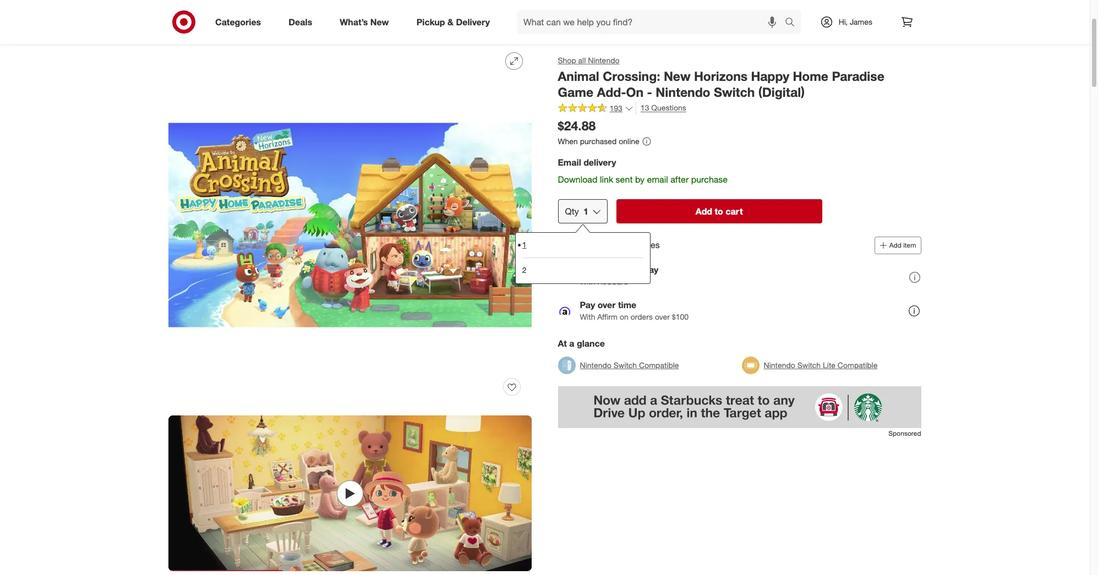 Task type: describe. For each thing, give the bounding box(es) containing it.
deals
[[289, 16, 312, 27]]

categories link
[[206, 10, 275, 34]]

compatible inside nintendo switch lite compatible button
[[839, 361, 878, 370]]

crossing:
[[603, 68, 661, 84]]

nintendo switch lite compatible button
[[742, 353, 878, 378]]

pickup & delivery link
[[407, 10, 504, 34]]

affirm
[[598, 312, 618, 322]]

redcard
[[598, 277, 629, 287]]

at a glance
[[559, 338, 606, 349]]

5%
[[603, 265, 617, 276]]

animal crossing: new horizons happy home paradise game add-on - nintendo switch (digital), 1 of 9 image
[[169, 44, 532, 407]]

compatible inside nintendo switch compatible button
[[640, 361, 680, 370]]

email delivery
[[559, 157, 617, 168]]

nintendo up questions
[[656, 84, 711, 100]]

by
[[636, 174, 645, 185]]

1 link
[[523, 233, 644, 258]]

cart
[[726, 206, 744, 217]]

search button
[[780, 10, 807, 36]]

3 / from the left
[[309, 22, 312, 31]]

delivery
[[456, 16, 490, 27]]

with inside save 5% every day with redcard
[[581, 277, 596, 287]]

when purchased online
[[559, 137, 640, 146]]

nintendo switch lite compatible
[[765, 361, 878, 370]]

link
[[601, 174, 614, 185]]

pay over time with affirm on orders over $100
[[581, 300, 689, 322]]

categories
[[215, 16, 261, 27]]

online
[[620, 137, 640, 146]]

at
[[559, 338, 568, 349]]

home
[[794, 68, 829, 84]]

animal
[[559, 68, 600, 84]]

download
[[559, 174, 598, 185]]

glance
[[577, 338, 606, 349]]

what's new link
[[331, 10, 403, 34]]

lite
[[824, 361, 836, 370]]

$24.88
[[559, 118, 596, 133]]

pay
[[581, 300, 596, 311]]

2
[[523, 265, 527, 275]]

1 2
[[523, 240, 527, 275]]

2 / from the left
[[245, 22, 248, 31]]

nintendo right 'all'
[[589, 56, 620, 65]]

nintendo left deals
[[250, 22, 282, 31]]

new inside what's new link
[[371, 16, 389, 27]]

eligible for registries
[[581, 240, 661, 251]]

animal crossing: new horizons happy home paradise game add-on - nintendo switch (digital), 2 of 9, play video image
[[169, 416, 532, 572]]

pickup
[[417, 16, 445, 27]]

add for add item
[[890, 241, 902, 249]]

add to cart
[[696, 206, 744, 217]]

email
[[648, 174, 669, 185]]

james
[[850, 17, 873, 26]]

What can we help you find? suggestions appear below search field
[[517, 10, 788, 34]]

with inside pay over time with affirm on orders over $100
[[581, 312, 596, 322]]

for
[[611, 240, 622, 251]]

questions
[[652, 103, 687, 113]]

13 questions link
[[636, 102, 687, 115]]

every
[[619, 265, 642, 276]]

video games link
[[197, 22, 243, 31]]

a
[[570, 338, 575, 349]]

purchased
[[581, 137, 617, 146]]

sponsored
[[889, 429, 922, 438]]

save 5% every day with redcard
[[581, 265, 659, 287]]

target
[[169, 22, 190, 31]]

new inside 'shop all nintendo animal crossing: new horizons happy home paradise game add-on - nintendo switch (digital)'
[[665, 68, 691, 84]]

add-
[[598, 84, 627, 100]]

0 vertical spatial advertisement region
[[160, 0, 931, 10]]

$100
[[673, 312, 689, 322]]

switch inside 'shop all nintendo animal crossing: new horizons happy home paradise game add-on - nintendo switch (digital)'
[[715, 84, 756, 100]]



Task type: locate. For each thing, give the bounding box(es) containing it.
paradise
[[833, 68, 885, 84]]

add inside button
[[890, 241, 902, 249]]

over
[[598, 300, 616, 311], [656, 312, 671, 322]]

to
[[716, 206, 724, 217]]

save
[[581, 265, 601, 276]]

2 horizontal spatial /
[[309, 22, 312, 31]]

over left $100
[[656, 312, 671, 322]]

compatible
[[640, 361, 680, 370], [839, 361, 878, 370]]

over up affirm
[[598, 300, 616, 311]]

shop
[[559, 56, 577, 65]]

when
[[559, 137, 579, 146]]

0 vertical spatial with
[[581, 277, 596, 287]]

2 games from the left
[[373, 22, 398, 31]]

add inside "button"
[[696, 206, 713, 217]]

what's new
[[340, 16, 389, 27]]

nintendo switch games link
[[314, 22, 398, 31]]

compatible right lite
[[839, 361, 878, 370]]

switch
[[284, 22, 307, 31], [348, 22, 371, 31], [715, 84, 756, 100], [614, 361, 638, 370], [798, 361, 822, 370]]

games
[[218, 22, 243, 31], [373, 22, 398, 31]]

qty 1
[[566, 206, 589, 217]]

on
[[627, 84, 644, 100]]

13
[[641, 103, 650, 113]]

0 horizontal spatial compatible
[[640, 361, 680, 370]]

0 horizontal spatial games
[[218, 22, 243, 31]]

advertisement region
[[160, 0, 931, 10], [559, 387, 922, 428]]

hi, james
[[839, 17, 873, 26]]

time
[[619, 300, 637, 311]]

0 vertical spatial 1
[[584, 206, 589, 217]]

add item
[[890, 241, 917, 249]]

new right what's
[[371, 16, 389, 27]]

horizons
[[695, 68, 748, 84]]

all
[[579, 56, 586, 65]]

1 horizontal spatial add
[[890, 241, 902, 249]]

1 vertical spatial with
[[581, 312, 596, 322]]

add left to
[[696, 206, 713, 217]]

video
[[197, 22, 216, 31]]

1 vertical spatial new
[[665, 68, 691, 84]]

-
[[648, 84, 653, 100]]

search
[[780, 17, 807, 28]]

1 horizontal spatial /
[[245, 22, 248, 31]]

1 compatible from the left
[[640, 361, 680, 370]]

on
[[620, 312, 629, 322]]

1 horizontal spatial compatible
[[839, 361, 878, 370]]

1 horizontal spatial 1
[[584, 206, 589, 217]]

day
[[644, 265, 659, 276]]

with down pay
[[581, 312, 596, 322]]

0 horizontal spatial 1
[[523, 240, 527, 250]]

sent
[[616, 174, 633, 185]]

&
[[448, 16, 454, 27]]

deals link
[[279, 10, 326, 34]]

193
[[610, 103, 623, 113]]

1 / from the left
[[192, 22, 194, 31]]

email
[[559, 157, 582, 168]]

nintendo switch compatible button
[[559, 353, 680, 378]]

1 vertical spatial advertisement region
[[559, 387, 922, 428]]

2 compatible from the left
[[839, 361, 878, 370]]

purchase
[[692, 174, 729, 185]]

2 link
[[523, 258, 644, 282]]

with down save
[[581, 277, 596, 287]]

1
[[584, 206, 589, 217], [523, 240, 527, 250]]

13 questions
[[641, 103, 687, 113]]

1 right qty
[[584, 206, 589, 217]]

1 with from the top
[[581, 277, 596, 287]]

0 horizontal spatial over
[[598, 300, 616, 311]]

image gallery element
[[169, 44, 532, 576]]

orders
[[631, 312, 654, 322]]

0 vertical spatial new
[[371, 16, 389, 27]]

game
[[559, 84, 594, 100]]

/ left video
[[192, 22, 194, 31]]

2 with from the top
[[581, 312, 596, 322]]

1 vertical spatial add
[[890, 241, 902, 249]]

add to cart button
[[617, 199, 823, 223]]

hi,
[[839, 17, 848, 26]]

shop all nintendo animal crossing: new horizons happy home paradise game add-on - nintendo switch (digital)
[[559, 56, 885, 100]]

nintendo
[[250, 22, 282, 31], [314, 22, 346, 31], [589, 56, 620, 65], [656, 84, 711, 100], [581, 361, 612, 370], [765, 361, 796, 370]]

nintendo right deals
[[314, 22, 346, 31]]

1 horizontal spatial games
[[373, 22, 398, 31]]

pickup & delivery
[[417, 16, 490, 27]]

nintendo down glance at the right bottom
[[581, 361, 612, 370]]

193 link
[[559, 102, 634, 116]]

nintendo left lite
[[765, 361, 796, 370]]

1 vertical spatial 1
[[523, 240, 527, 250]]

happy
[[752, 68, 790, 84]]

eligible
[[581, 240, 609, 251]]

target / video games / nintendo switch / nintendo switch games
[[169, 22, 398, 31]]

1 horizontal spatial new
[[665, 68, 691, 84]]

0 vertical spatial add
[[696, 206, 713, 217]]

compatible down orders
[[640, 361, 680, 370]]

registries
[[624, 240, 661, 251]]

item
[[904, 241, 917, 249]]

0 horizontal spatial /
[[192, 22, 194, 31]]

1 games from the left
[[218, 22, 243, 31]]

add
[[696, 206, 713, 217], [890, 241, 902, 249]]

1 vertical spatial over
[[656, 312, 671, 322]]

what's
[[340, 16, 368, 27]]

nintendo switch compatible
[[581, 361, 680, 370]]

qty
[[566, 206, 580, 217]]

add item button
[[875, 237, 922, 254]]

0 vertical spatial over
[[598, 300, 616, 311]]

add left item
[[890, 241, 902, 249]]

1 up 2
[[523, 240, 527, 250]]

download link sent by email after purchase
[[559, 174, 729, 185]]

delivery
[[584, 157, 617, 168]]

/ right video games link
[[245, 22, 248, 31]]

with
[[581, 277, 596, 287], [581, 312, 596, 322]]

/
[[192, 22, 194, 31], [245, 22, 248, 31], [309, 22, 312, 31]]

target link
[[169, 22, 190, 31]]

new
[[371, 16, 389, 27], [665, 68, 691, 84]]

(digital)
[[759, 84, 806, 100]]

games right what's
[[373, 22, 398, 31]]

0 horizontal spatial new
[[371, 16, 389, 27]]

games right video
[[218, 22, 243, 31]]

add for add to cart
[[696, 206, 713, 217]]

1 horizontal spatial over
[[656, 312, 671, 322]]

nintendo switch link
[[250, 22, 307, 31]]

after
[[671, 174, 689, 185]]

0 horizontal spatial add
[[696, 206, 713, 217]]

/ right nintendo switch link
[[309, 22, 312, 31]]

new up questions
[[665, 68, 691, 84]]



Task type: vqa. For each thing, say whether or not it's contained in the screenshot.
Add item button
yes



